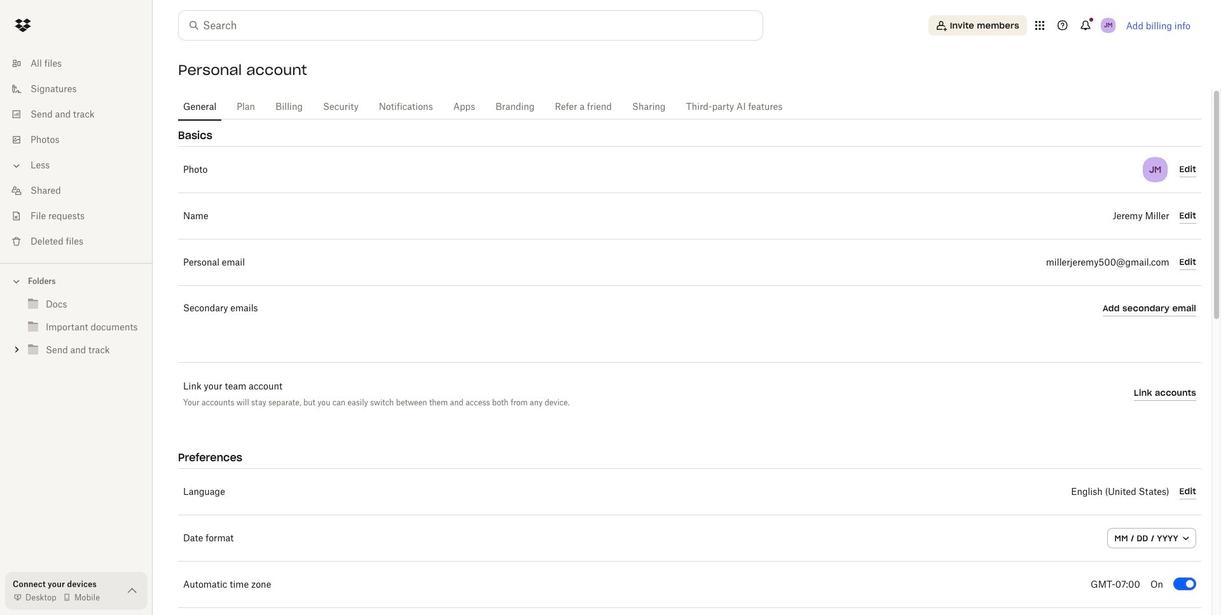 Task type: locate. For each thing, give the bounding box(es) containing it.
list
[[0, 43, 153, 263]]

dropbox image
[[10, 13, 36, 38]]

tab list
[[178, 89, 1202, 121]]

group
[[0, 291, 153, 371]]

Search text field
[[203, 18, 737, 33]]



Task type: vqa. For each thing, say whether or not it's contained in the screenshot.
Folder, Mother's Day row
no



Task type: describe. For each thing, give the bounding box(es) containing it.
less image
[[10, 160, 23, 172]]



